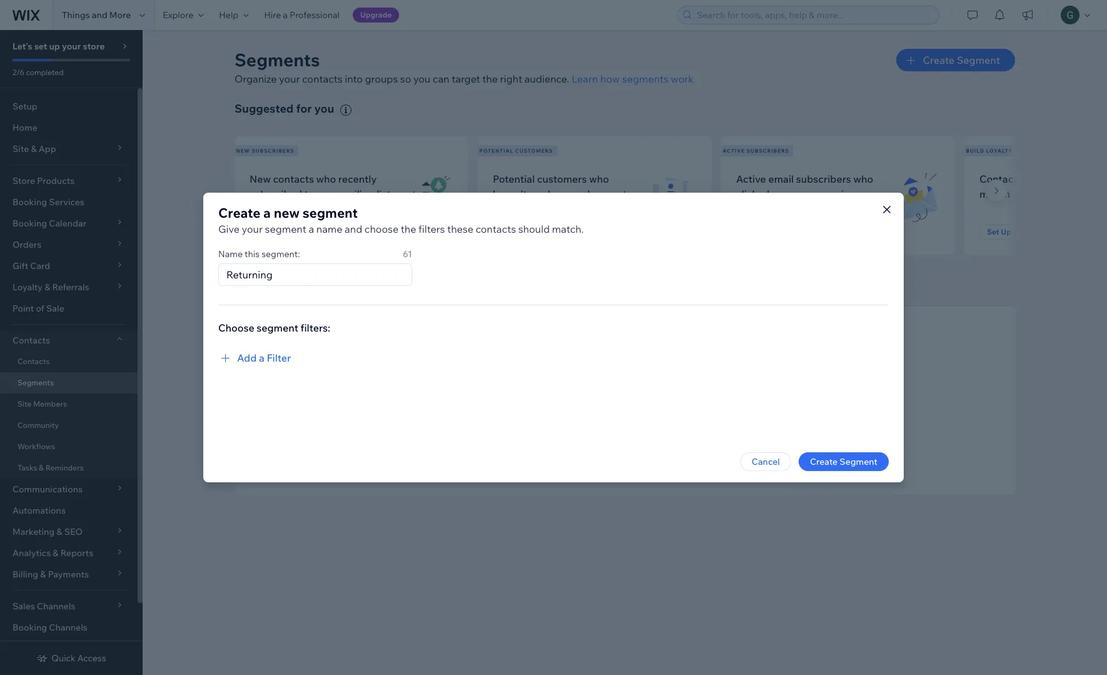 Task type: describe. For each thing, give the bounding box(es) containing it.
sale
[[46, 303, 64, 314]]

create a new segment give your segment a name and choose the filters these contacts should match.
[[218, 205, 584, 235]]

with
[[1025, 173, 1046, 185]]

subscribers inside active email subscribers who clicked on your campaign
[[797, 173, 852, 185]]

list
[[377, 188, 391, 200]]

your inside active email subscribers who clicked on your campaign
[[787, 188, 808, 200]]

up for made
[[515, 227, 525, 237]]

1 horizontal spatial create segment
[[923, 54, 1001, 66]]

site members
[[18, 399, 67, 409]]

contacts inside new contacts who recently subscribed to your mailing list
[[273, 173, 314, 185]]

your inside create a new segment give your segment a name and choose the filters these contacts should match.
[[242, 223, 263, 235]]

email
[[769, 173, 794, 185]]

workflows link
[[0, 436, 138, 458]]

haven't
[[493, 188, 527, 200]]

let's
[[13, 41, 32, 52]]

community
[[18, 421, 59, 430]]

up
[[49, 41, 60, 52]]

setup link
[[0, 96, 138, 117]]

3 set from the left
[[988, 227, 1000, 237]]

this
[[245, 248, 260, 260]]

new subscribers
[[236, 148, 295, 154]]

your inside sidebar element
[[62, 41, 81, 52]]

suggested
[[235, 101, 294, 116]]

a inside potential customers who haven't made a purchase yet
[[559, 188, 564, 200]]

choose
[[218, 322, 255, 334]]

active for active email subscribers who clicked on your campaign
[[737, 173, 767, 185]]

contacts inside contacts with a birthday thi
[[980, 173, 1023, 185]]

contacts for contacts dropdown button
[[13, 335, 50, 346]]

booking channels link
[[0, 617, 138, 638]]

on
[[772, 188, 784, 200]]

members
[[33, 399, 67, 409]]

active for active subscribers
[[723, 148, 745, 154]]

a inside contacts with a birthday thi
[[1048, 173, 1053, 185]]

your segments
[[235, 270, 315, 284]]

hire a professional
[[264, 9, 340, 21]]

customers for potential customers who haven't made a purchase yet
[[537, 173, 587, 185]]

point of sale link
[[0, 298, 138, 319]]

made
[[530, 188, 556, 200]]

0 horizontal spatial you
[[315, 101, 334, 116]]

explore
[[163, 9, 194, 21]]

new for new subscribers
[[236, 148, 250, 154]]

filters
[[419, 223, 445, 235]]

a inside button
[[259, 352, 265, 364]]

point of sale
[[13, 303, 64, 314]]

0 vertical spatial and
[[92, 9, 107, 21]]

tasks
[[18, 463, 37, 473]]

build
[[967, 148, 985, 154]]

loyalty
[[987, 148, 1014, 154]]

site members link
[[0, 394, 138, 415]]

potential customers who haven't made a purchase yet
[[493, 173, 627, 200]]

name this segment:
[[218, 248, 300, 260]]

hire
[[264, 9, 281, 21]]

3 set up segment button from the left
[[980, 225, 1054, 240]]

set for potential customers who haven't made a purchase yet
[[501, 227, 513, 237]]

cancel
[[752, 456, 780, 468]]

match.
[[552, 223, 584, 235]]

booking for booking channels
[[13, 622, 47, 633]]

segments for segments organize your contacts into groups so you can target the right audience. learn how segments work
[[235, 49, 320, 71]]

choose segment filters:
[[218, 322, 331, 334]]

quick access
[[52, 653, 106, 664]]

home
[[13, 122, 37, 133]]

campaign
[[810, 188, 857, 200]]

access
[[77, 653, 106, 664]]

active email subscribers who clicked on your campaign
[[737, 173, 874, 200]]

potential for potential customers who haven't made a purchase yet
[[493, 173, 535, 185]]

help button
[[212, 0, 257, 30]]

setup
[[13, 101, 37, 112]]

filters:
[[301, 322, 331, 334]]

new for new contacts who recently subscribed to your mailing list
[[250, 173, 271, 185]]

recently
[[339, 173, 377, 185]]

&
[[39, 463, 44, 473]]

2/6
[[13, 68, 24, 77]]

home link
[[0, 117, 138, 138]]

new contacts who recently subscribed to your mailing list
[[250, 173, 391, 200]]

mailing
[[340, 188, 375, 200]]

and inside create a new segment give your segment a name and choose the filters these contacts should match.
[[345, 223, 363, 235]]

site
[[18, 399, 32, 409]]

to
[[305, 188, 314, 200]]

add a filter button
[[218, 350, 291, 366]]

choose
[[365, 223, 399, 235]]

services
[[49, 197, 84, 208]]

list containing new contacts who recently subscribed to your mailing list
[[232, 136, 1108, 255]]

let's set up your store
[[13, 41, 105, 52]]

subscribed
[[250, 188, 302, 200]]

61
[[403, 248, 412, 260]]

a left name
[[309, 223, 314, 235]]

subscribers for email
[[747, 148, 790, 154]]

learn how segments work button
[[572, 71, 694, 86]]

contacts with a birthday thi
[[980, 173, 1108, 200]]

Name this segment: field
[[223, 264, 408, 285]]

give
[[218, 223, 240, 235]]

can
[[433, 73, 450, 85]]

tasks & reminders
[[18, 463, 84, 473]]

filter
[[267, 352, 291, 364]]

1 vertical spatial segment
[[265, 223, 307, 235]]

booking services
[[13, 197, 84, 208]]

hire a professional link
[[257, 0, 347, 30]]

potential customers
[[480, 148, 553, 154]]

who for your
[[316, 173, 336, 185]]

birthday
[[1056, 173, 1095, 185]]

of
[[36, 303, 44, 314]]

suggested for you
[[235, 101, 334, 116]]

up for subscribed
[[271, 227, 282, 237]]

more
[[109, 9, 131, 21]]

contacts for contacts link
[[18, 357, 50, 366]]

subscribers for contacts
[[252, 148, 295, 154]]

how
[[601, 73, 620, 85]]

add a filter
[[237, 352, 291, 364]]

booking services link
[[0, 192, 138, 213]]

yet
[[612, 188, 627, 200]]

audience.
[[525, 73, 570, 85]]

0 vertical spatial create
[[923, 54, 955, 66]]

groups
[[365, 73, 398, 85]]

2 vertical spatial segment
[[257, 322, 298, 334]]

set up segment button for made
[[493, 225, 567, 240]]



Task type: vqa. For each thing, say whether or not it's contained in the screenshot.
Monthly button
no



Task type: locate. For each thing, give the bounding box(es) containing it.
who up purchase
[[590, 173, 609, 185]]

1 vertical spatial booking
[[13, 622, 47, 633]]

list
[[232, 136, 1108, 255]]

1 horizontal spatial set up segment
[[501, 227, 559, 237]]

create segment
[[923, 54, 1001, 66], [810, 456, 878, 468]]

your right on
[[787, 188, 808, 200]]

upgrade button
[[353, 8, 399, 23]]

who up 'campaign'
[[854, 173, 874, 185]]

up down haven't
[[515, 227, 525, 237]]

segment up filter
[[257, 322, 298, 334]]

name
[[317, 223, 343, 235]]

you right so
[[414, 73, 431, 85]]

2/6 completed
[[13, 68, 64, 77]]

active inside active email subscribers who clicked on your campaign
[[737, 173, 767, 185]]

set up segment for made
[[501, 227, 559, 237]]

set up segment
[[257, 227, 316, 237], [501, 227, 559, 237], [988, 227, 1046, 237]]

1 vertical spatial you
[[315, 101, 334, 116]]

segments inside the segments organize your contacts into groups so you can target the right audience. learn how segments work
[[235, 49, 320, 71]]

contacts right these
[[476, 223, 516, 235]]

2 horizontal spatial set
[[988, 227, 1000, 237]]

the left right
[[483, 73, 498, 85]]

0 horizontal spatial who
[[316, 173, 336, 185]]

set
[[257, 227, 270, 237], [501, 227, 513, 237], [988, 227, 1000, 237]]

1 horizontal spatial and
[[345, 223, 363, 235]]

1 vertical spatial contacts
[[13, 335, 50, 346]]

new
[[236, 148, 250, 154], [250, 173, 271, 185]]

automations link
[[0, 500, 138, 521]]

3 who from the left
[[854, 173, 874, 185]]

1 horizontal spatial segments
[[235, 49, 320, 71]]

contacts link
[[0, 351, 138, 372]]

subscribers up 'campaign'
[[797, 173, 852, 185]]

1 horizontal spatial set up segment button
[[493, 225, 567, 240]]

1 vertical spatial customers
[[537, 173, 587, 185]]

customers up "made"
[[537, 173, 587, 185]]

segments up organize
[[235, 49, 320, 71]]

1 set up segment button from the left
[[250, 225, 323, 240]]

potential for potential customers
[[480, 148, 514, 154]]

the left 'filters'
[[401, 223, 417, 235]]

2 horizontal spatial set up segment
[[988, 227, 1046, 237]]

contacts down contacts dropdown button
[[18, 357, 50, 366]]

tasks & reminders link
[[0, 458, 138, 479]]

new inside new contacts who recently subscribed to your mailing list
[[250, 173, 271, 185]]

1 vertical spatial contacts
[[273, 173, 314, 185]]

segments link
[[0, 372, 138, 394]]

segments organize your contacts into groups so you can target the right audience. learn how segments work
[[235, 49, 694, 85]]

create inside create a new segment give your segment a name and choose the filters these contacts should match.
[[218, 205, 261, 221]]

contacts down "point of sale"
[[13, 335, 50, 346]]

new down suggested
[[236, 148, 250, 154]]

0 vertical spatial the
[[483, 73, 498, 85]]

customers inside potential customers who haven't made a purchase yet
[[537, 173, 587, 185]]

right
[[500, 73, 523, 85]]

segments right how
[[623, 73, 669, 85]]

set up segment button down new
[[250, 225, 323, 240]]

1 horizontal spatial up
[[515, 227, 525, 237]]

1 set from the left
[[257, 227, 270, 237]]

quick access button
[[37, 653, 106, 664]]

2 horizontal spatial set up segment button
[[980, 225, 1054, 240]]

0 vertical spatial you
[[414, 73, 431, 85]]

contacts up to
[[273, 173, 314, 185]]

1 horizontal spatial the
[[483, 73, 498, 85]]

1 vertical spatial create segment button
[[799, 452, 889, 471]]

booking left channels
[[13, 622, 47, 633]]

contacts inside dropdown button
[[13, 335, 50, 346]]

0 vertical spatial create segment button
[[897, 49, 1016, 71]]

2 horizontal spatial subscribers
[[797, 173, 852, 185]]

0 vertical spatial segment
[[303, 205, 358, 221]]

set up segment down "made"
[[501, 227, 559, 237]]

a right add
[[259, 352, 265, 364]]

1 vertical spatial segments
[[262, 270, 315, 284]]

the inside the segments organize your contacts into groups so you can target the right audience. learn how segments work
[[483, 73, 498, 85]]

you right for
[[315, 101, 334, 116]]

1 vertical spatial create segment
[[810, 456, 878, 468]]

quick
[[52, 653, 76, 664]]

booking channels
[[13, 622, 87, 633]]

0 vertical spatial create segment
[[923, 54, 1001, 66]]

the inside create a new segment give your segment a name and choose the filters these contacts should match.
[[401, 223, 417, 235]]

segment down new
[[265, 223, 307, 235]]

channels
[[49, 622, 87, 633]]

create
[[923, 54, 955, 66], [218, 205, 261, 221], [810, 456, 838, 468]]

who inside potential customers who haven't made a purchase yet
[[590, 173, 609, 185]]

learn
[[572, 73, 598, 85]]

2 who from the left
[[590, 173, 609, 185]]

a right hire
[[283, 9, 288, 21]]

0 horizontal spatial create segment button
[[799, 452, 889, 471]]

0 horizontal spatial set up segment button
[[250, 225, 323, 240]]

2 horizontal spatial up
[[1002, 227, 1012, 237]]

0 horizontal spatial segments
[[18, 378, 54, 387]]

these
[[448, 223, 474, 235]]

and left more
[[92, 9, 107, 21]]

for
[[296, 101, 312, 116]]

3 set up segment from the left
[[988, 227, 1046, 237]]

new up "subscribed"
[[250, 173, 271, 185]]

a left new
[[264, 205, 271, 221]]

workflows
[[18, 442, 55, 451]]

contacts inside create a new segment give your segment a name and choose the filters these contacts should match.
[[476, 223, 516, 235]]

reminders
[[45, 463, 84, 473]]

should
[[519, 223, 550, 235]]

2 booking from the top
[[13, 622, 47, 633]]

2 vertical spatial create
[[810, 456, 838, 468]]

things and more
[[62, 9, 131, 21]]

professional
[[290, 9, 340, 21]]

booking for booking services
[[13, 197, 47, 208]]

0 horizontal spatial segments
[[262, 270, 315, 284]]

booking left services
[[13, 197, 47, 208]]

1 horizontal spatial segments
[[623, 73, 669, 85]]

store
[[83, 41, 105, 52]]

2 up from the left
[[515, 227, 525, 237]]

customers up potential customers who haven't made a purchase yet
[[516, 148, 553, 154]]

set up segment button for subscribed
[[250, 225, 323, 240]]

you inside the segments organize your contacts into groups so you can target the right audience. learn how segments work
[[414, 73, 431, 85]]

3 up from the left
[[1002, 227, 1012, 237]]

organize
[[235, 73, 277, 85]]

subscribers up email on the top of the page
[[747, 148, 790, 154]]

0 vertical spatial potential
[[480, 148, 514, 154]]

segments inside sidebar element
[[18, 378, 54, 387]]

2 set from the left
[[501, 227, 513, 237]]

1 horizontal spatial who
[[590, 173, 609, 185]]

clicked
[[737, 188, 770, 200]]

your right give on the left top of the page
[[242, 223, 263, 235]]

active
[[723, 148, 745, 154], [737, 173, 767, 185]]

contacts inside the segments organize your contacts into groups so you can target the right audience. learn how segments work
[[302, 73, 343, 85]]

booking inside booking channels link
[[13, 622, 47, 633]]

segments inside the segments organize your contacts into groups so you can target the right audience. learn how segments work
[[623, 73, 669, 85]]

a
[[283, 9, 288, 21], [1048, 173, 1053, 185], [559, 188, 564, 200], [264, 205, 271, 221], [309, 223, 314, 235], [259, 352, 265, 364]]

upgrade
[[360, 10, 392, 19]]

cancel button
[[741, 452, 792, 471]]

build loyalty
[[967, 148, 1014, 154]]

purchase
[[566, 188, 610, 200]]

set for new contacts who recently subscribed to your mailing list
[[257, 227, 270, 237]]

up
[[271, 227, 282, 237], [515, 227, 525, 237], [1002, 227, 1012, 237]]

0 vertical spatial booking
[[13, 197, 47, 208]]

a right "made"
[[559, 188, 564, 200]]

2 vertical spatial contacts
[[476, 223, 516, 235]]

1 who from the left
[[316, 173, 336, 185]]

set up segment down contacts with a birthday thi
[[988, 227, 1046, 237]]

contacts left into
[[302, 73, 343, 85]]

your up suggested for you at the left
[[279, 73, 300, 85]]

set up segment down new
[[257, 227, 316, 237]]

thi
[[1098, 173, 1108, 185]]

1 vertical spatial new
[[250, 173, 271, 185]]

0 vertical spatial segments
[[623, 73, 669, 85]]

1 horizontal spatial create
[[810, 456, 838, 468]]

0 horizontal spatial the
[[401, 223, 417, 235]]

1 vertical spatial segments
[[18, 378, 54, 387]]

work
[[671, 73, 694, 85]]

things
[[62, 9, 90, 21]]

2 horizontal spatial create
[[923, 54, 955, 66]]

segments
[[623, 73, 669, 85], [262, 270, 315, 284]]

who left recently
[[316, 173, 336, 185]]

active subscribers
[[723, 148, 790, 154]]

your
[[235, 270, 259, 284]]

help
[[219, 9, 239, 21]]

0 horizontal spatial create
[[218, 205, 261, 221]]

0 vertical spatial active
[[723, 148, 745, 154]]

0 horizontal spatial and
[[92, 9, 107, 21]]

name
[[218, 248, 243, 260]]

into
[[345, 73, 363, 85]]

up down new
[[271, 227, 282, 237]]

set up segment for subscribed
[[257, 227, 316, 237]]

segment up name
[[303, 205, 358, 221]]

segments up site members
[[18, 378, 54, 387]]

so
[[400, 73, 411, 85]]

2 vertical spatial contacts
[[18, 357, 50, 366]]

set
[[34, 41, 47, 52]]

1 vertical spatial and
[[345, 223, 363, 235]]

2 set up segment button from the left
[[493, 225, 567, 240]]

up down contacts with a birthday thi
[[1002, 227, 1012, 237]]

booking inside the booking services link
[[13, 197, 47, 208]]

target
[[452, 73, 480, 85]]

sidebar element
[[0, 30, 143, 675]]

1 horizontal spatial you
[[414, 73, 431, 85]]

0 vertical spatial customers
[[516, 148, 553, 154]]

your right the up
[[62, 41, 81, 52]]

set up segment button down contacts with a birthday thi
[[980, 225, 1054, 240]]

your inside new contacts who recently subscribed to your mailing list
[[317, 188, 338, 200]]

a right with on the top right
[[1048, 173, 1053, 185]]

subscribers down suggested
[[252, 148, 295, 154]]

potential
[[480, 148, 514, 154], [493, 173, 535, 185]]

the
[[483, 73, 498, 85], [401, 223, 417, 235]]

your
[[62, 41, 81, 52], [279, 73, 300, 85], [317, 188, 338, 200], [787, 188, 808, 200], [242, 223, 263, 235]]

automations
[[13, 505, 66, 516]]

segments down the segment:
[[262, 270, 315, 284]]

0 horizontal spatial set up segment
[[257, 227, 316, 237]]

contacts button
[[0, 330, 138, 351]]

set up segment button
[[250, 225, 323, 240], [493, 225, 567, 240], [980, 225, 1054, 240]]

and right name
[[345, 223, 363, 235]]

set up segment button down "made"
[[493, 225, 567, 240]]

contacts down loyalty
[[980, 173, 1023, 185]]

2 set up segment from the left
[[501, 227, 559, 237]]

1 vertical spatial potential
[[493, 173, 535, 185]]

0 vertical spatial contacts
[[302, 73, 343, 85]]

customers
[[516, 148, 553, 154], [537, 173, 587, 185]]

your right to
[[317, 188, 338, 200]]

your inside the segments organize your contacts into groups so you can target the right audience. learn how segments work
[[279, 73, 300, 85]]

new
[[274, 205, 300, 221]]

1 horizontal spatial create segment button
[[897, 49, 1016, 71]]

booking
[[13, 197, 47, 208], [13, 622, 47, 633]]

customers for potential customers
[[516, 148, 553, 154]]

0 horizontal spatial subscribers
[[252, 148, 295, 154]]

who inside new contacts who recently subscribed to your mailing list
[[316, 173, 336, 185]]

1 vertical spatial create
[[218, 205, 261, 221]]

who inside active email subscribers who clicked on your campaign
[[854, 173, 874, 185]]

0 vertical spatial new
[[236, 148, 250, 154]]

community link
[[0, 415, 138, 436]]

segments
[[235, 49, 320, 71], [18, 378, 54, 387]]

Search for tools, apps, help & more... field
[[693, 6, 936, 24]]

0 vertical spatial segments
[[235, 49, 320, 71]]

0 horizontal spatial up
[[271, 227, 282, 237]]

point
[[13, 303, 34, 314]]

potential inside potential customers who haven't made a purchase yet
[[493, 173, 535, 185]]

2 horizontal spatial who
[[854, 173, 874, 185]]

1 vertical spatial active
[[737, 173, 767, 185]]

contacts
[[980, 173, 1023, 185], [13, 335, 50, 346], [18, 357, 50, 366]]

who for purchase
[[590, 173, 609, 185]]

0 horizontal spatial create segment
[[810, 456, 878, 468]]

1 horizontal spatial set
[[501, 227, 513, 237]]

segments for segments
[[18, 378, 54, 387]]

1 horizontal spatial subscribers
[[747, 148, 790, 154]]

1 up from the left
[[271, 227, 282, 237]]

1 set up segment from the left
[[257, 227, 316, 237]]

0 horizontal spatial set
[[257, 227, 270, 237]]

0 vertical spatial contacts
[[980, 173, 1023, 185]]

1 vertical spatial the
[[401, 223, 417, 235]]

1 booking from the top
[[13, 197, 47, 208]]



